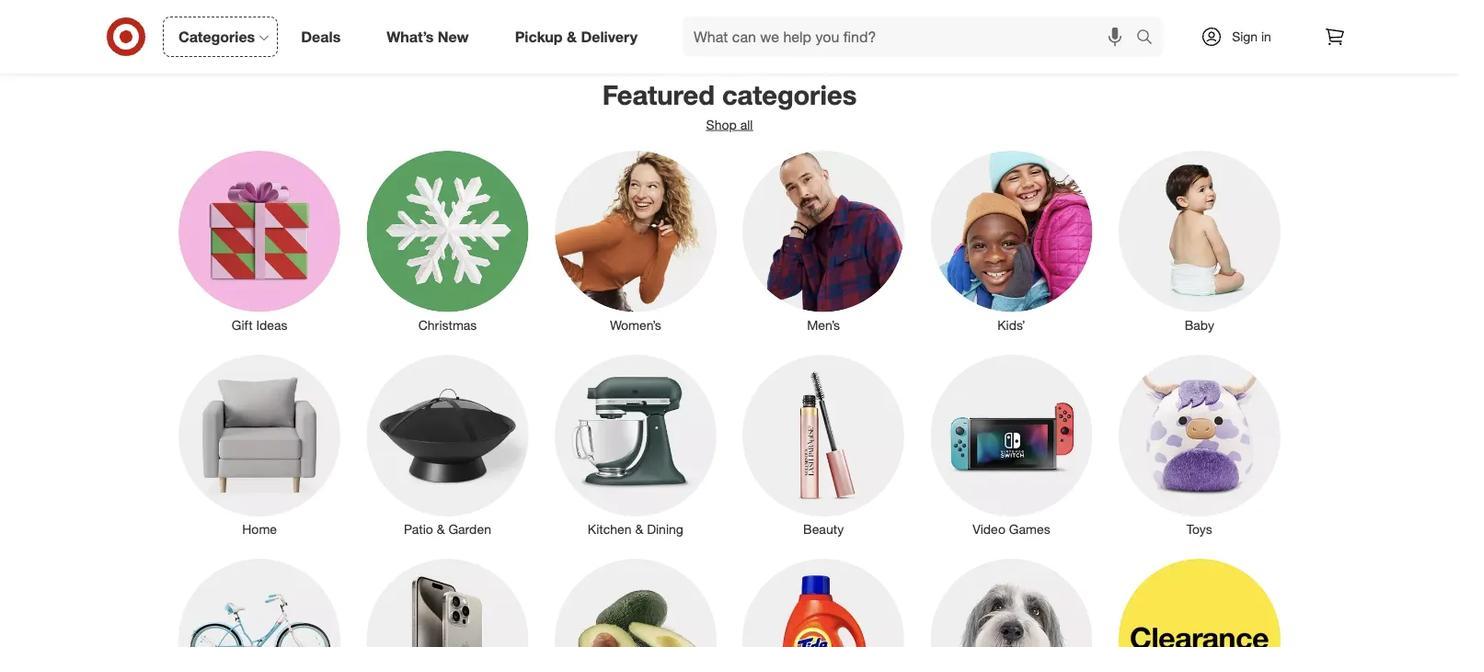 Task type: locate. For each thing, give the bounding box(es) containing it.
categories
[[722, 79, 857, 112]]

all
[[741, 117, 753, 133]]

& inside pickup & delivery link
[[567, 28, 577, 46]]

video games link
[[918, 352, 1106, 540]]

pickup
[[515, 28, 563, 46]]

gift ideas
[[232, 318, 288, 334]]

deals
[[301, 28, 341, 46]]

& for patio
[[437, 522, 445, 538]]

& left dining
[[635, 522, 644, 538]]

featured
[[603, 79, 715, 112]]

ideas
[[256, 318, 288, 334]]

& inside patio & garden link
[[437, 522, 445, 538]]

categories link
[[163, 17, 278, 57]]

games
[[1009, 522, 1051, 538]]

toys
[[1187, 522, 1213, 538]]

sign in link
[[1185, 17, 1300, 57]]

& for pickup
[[567, 28, 577, 46]]

0 horizontal spatial &
[[437, 522, 445, 538]]

new
[[438, 28, 469, 46]]

garden
[[449, 522, 491, 538]]

sign
[[1232, 29, 1258, 45]]

what's new link
[[371, 17, 492, 57]]

deals link
[[286, 17, 364, 57]]

what's
[[387, 28, 434, 46]]

2 horizontal spatial &
[[635, 522, 644, 538]]

men's link
[[730, 148, 918, 335]]

& right the patio
[[437, 522, 445, 538]]

1 horizontal spatial &
[[567, 28, 577, 46]]

& right pickup
[[567, 28, 577, 46]]

kitchen & dining
[[588, 522, 684, 538]]

christmas link
[[354, 148, 542, 335]]

kids' link
[[918, 148, 1106, 335]]

& inside kitchen & dining link
[[635, 522, 644, 538]]

dining
[[647, 522, 684, 538]]

&
[[567, 28, 577, 46], [437, 522, 445, 538], [635, 522, 644, 538]]

christmas
[[418, 318, 477, 334]]

shop
[[706, 117, 737, 133]]

home
[[242, 522, 277, 538]]

beauty link
[[730, 352, 918, 540]]

video games
[[973, 522, 1051, 538]]



Task type: vqa. For each thing, say whether or not it's contained in the screenshot.
the Baby
yes



Task type: describe. For each thing, give the bounding box(es) containing it.
toys link
[[1106, 352, 1294, 540]]

baby link
[[1106, 148, 1294, 335]]

baby
[[1185, 318, 1215, 334]]

What can we help you find? suggestions appear below search field
[[683, 17, 1141, 57]]

in
[[1262, 29, 1272, 45]]

gift
[[232, 318, 253, 334]]

kitchen & dining link
[[542, 352, 730, 540]]

pickup & delivery
[[515, 28, 638, 46]]

featured categories shop all
[[603, 79, 857, 133]]

sign in
[[1232, 29, 1272, 45]]

patio & garden link
[[354, 352, 542, 540]]

shop all link
[[706, 117, 753, 133]]

pickup & delivery link
[[499, 17, 661, 57]]

patio & garden
[[404, 522, 491, 538]]

video
[[973, 522, 1006, 538]]

what's new
[[387, 28, 469, 46]]

delivery
[[581, 28, 638, 46]]

& for kitchen
[[635, 522, 644, 538]]

men's
[[807, 318, 840, 334]]

home link
[[166, 352, 354, 540]]

kitchen
[[588, 522, 632, 538]]

categories
[[179, 28, 255, 46]]

women's link
[[542, 148, 730, 335]]

beauty
[[804, 522, 844, 538]]

gift ideas link
[[166, 148, 354, 335]]

search
[[1128, 30, 1173, 47]]

search button
[[1128, 17, 1173, 61]]

women's
[[610, 318, 662, 334]]

patio
[[404, 522, 433, 538]]

kids'
[[998, 318, 1026, 334]]



